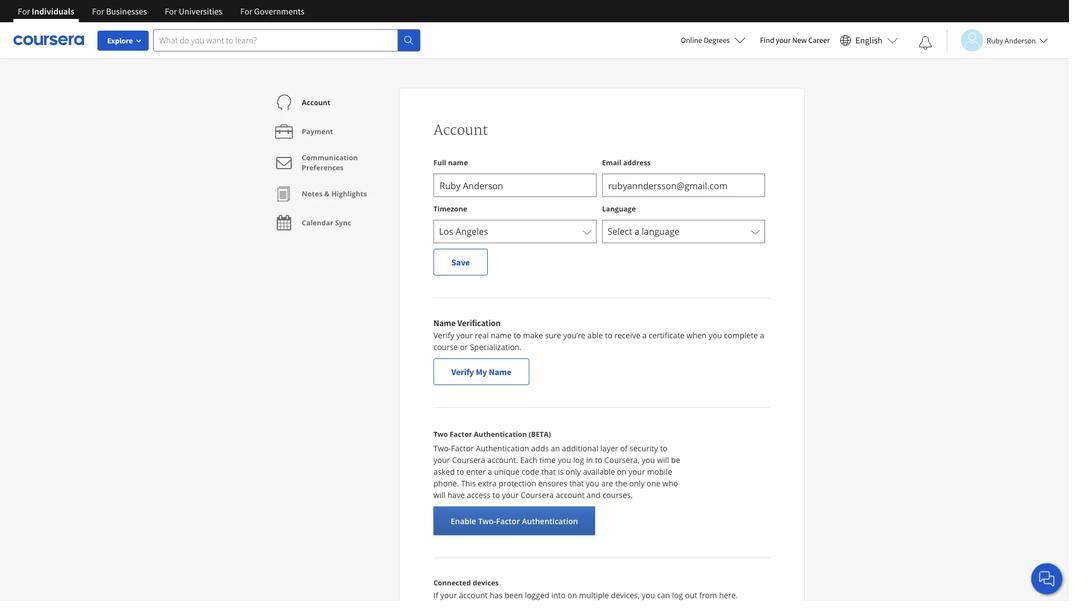 Task type: vqa. For each thing, say whether or not it's contained in the screenshot.
the rightmost that
yes



Task type: describe. For each thing, give the bounding box(es) containing it.
find
[[760, 35, 774, 45]]

1 horizontal spatial a
[[642, 330, 647, 341]]

on inside connected devices if your account has been logged into on multiple devices, you can log out from here.
[[568, 590, 577, 601]]

for for universities
[[165, 6, 177, 17]]

0 vertical spatial name
[[448, 158, 468, 167]]

log inside two-factor authentication adds an additional layer of                 security to your coursera account. each time you log in to coursera,                 you will be asked to enter a unique code that is only available on                 your mobile phone. this extra protection ensures that you are the only                 one who will have access to your coursera account and courses.
[[573, 455, 584, 466]]

for businesses
[[92, 6, 147, 17]]

specialization.
[[470, 342, 522, 352]]

communication
[[302, 153, 358, 162]]

online degrees
[[681, 35, 730, 45]]

payment link
[[273, 117, 333, 146]]

can
[[657, 590, 670, 601]]

find your new career link
[[754, 33, 835, 47]]

you down 'security'
[[642, 455, 655, 466]]

time
[[539, 455, 556, 466]]

a inside two-factor authentication adds an additional layer of                 security to your coursera account. each time you log in to coursera,                 you will be asked to enter a unique code that is only available on                 your mobile phone. this extra protection ensures that you are the only                 one who will have access to your coursera account and courses.
[[488, 467, 492, 477]]

sure
[[545, 330, 561, 341]]

be
[[671, 455, 680, 466]]

receive
[[614, 330, 640, 341]]

certificate
[[649, 330, 685, 341]]

calendar
[[302, 218, 333, 227]]

if
[[433, 590, 438, 601]]

when
[[687, 330, 707, 341]]

1 vertical spatial name
[[489, 366, 511, 378]]

degrees
[[704, 35, 730, 45]]

unique
[[494, 467, 520, 477]]

full
[[433, 158, 446, 167]]

of
[[620, 443, 628, 454]]

Full name text field
[[433, 174, 597, 197]]

have
[[447, 490, 465, 501]]

you up and
[[586, 478, 599, 489]]

for for governments
[[240, 6, 252, 17]]

to down extra
[[493, 490, 500, 501]]

1 vertical spatial verify
[[451, 366, 474, 378]]

code
[[522, 467, 539, 477]]

two- inside button
[[478, 516, 496, 526]]

connected
[[433, 578, 471, 588]]

verify my name
[[451, 366, 511, 378]]

highlights
[[331, 189, 367, 199]]

1 vertical spatial will
[[433, 490, 445, 501]]

connected devices if your account has been logged into on multiple devices, you can log out from here.
[[433, 578, 738, 601]]

or
[[460, 342, 468, 352]]

devices,
[[611, 590, 640, 601]]

mobile
[[647, 467, 672, 477]]

name inside name verification verify your real name to make sure you're able to receive a certificate when you complete a course or specialization.
[[433, 317, 456, 329]]

one
[[647, 478, 661, 489]]

out
[[685, 590, 697, 601]]

name verification verify your real name to make sure you're able to receive a certificate when you complete a course or specialization.
[[433, 317, 764, 352]]

account inside connected devices if your account has been logged into on multiple devices, you can log out from here.
[[459, 590, 488, 601]]

and
[[587, 490, 601, 501]]

career
[[808, 35, 830, 45]]

this
[[461, 478, 476, 489]]

your inside connected devices if your account has been logged into on multiple devices, you can log out from here.
[[440, 590, 457, 601]]

(beta)
[[529, 430, 551, 439]]

account inside two-factor authentication adds an additional layer of                 security to your coursera account. each time you log in to coursera,                 you will be asked to enter a unique code that is only available on                 your mobile phone. this extra protection ensures that you are the only                 one who will have access to your coursera account and courses.
[[556, 490, 585, 501]]

enable
[[451, 516, 476, 526]]

for for individuals
[[18, 6, 30, 17]]

address
[[623, 158, 651, 167]]

businesses
[[106, 6, 147, 17]]

asked
[[433, 467, 455, 477]]

governments
[[254, 6, 304, 17]]

to left make
[[514, 330, 521, 341]]

in
[[586, 455, 593, 466]]

into
[[551, 590, 566, 601]]

verify inside name verification verify your real name to make sure you're able to receive a certificate when you complete a course or specialization.
[[433, 330, 454, 341]]

coursera image
[[13, 31, 84, 49]]

complete
[[724, 330, 758, 341]]

2 horizontal spatial a
[[760, 330, 764, 341]]

your down protection
[[502, 490, 519, 501]]

1 vertical spatial that
[[569, 478, 584, 489]]

save button
[[433, 249, 488, 276]]

has
[[490, 590, 503, 601]]

two- inside two-factor authentication adds an additional layer of                 security to your coursera account. each time you log in to coursera,                 you will be asked to enter a unique code that is only available on                 your mobile phone. this extra protection ensures that you are the only                 one who will have access to your coursera account and courses.
[[433, 443, 451, 454]]

two factor authentication (beta)
[[433, 430, 551, 439]]

logged
[[525, 590, 549, 601]]

explore
[[107, 36, 133, 46]]

sync
[[335, 218, 351, 227]]

on inside two-factor authentication adds an additional layer of                 security to your coursera account. each time you log in to coursera,                 you will be asked to enter a unique code that is only available on                 your mobile phone. this extra protection ensures that you are the only                 one who will have access to your coursera account and courses.
[[617, 467, 627, 477]]

online degrees button
[[672, 28, 754, 52]]

devices
[[473, 578, 499, 588]]

explore button
[[97, 31, 149, 51]]

to right in on the right of the page
[[595, 455, 602, 466]]

timezone
[[433, 204, 467, 213]]

for universities
[[165, 6, 222, 17]]

email address
[[602, 158, 651, 167]]

extra
[[478, 478, 497, 489]]

What do you want to learn? text field
[[153, 29, 398, 52]]

phone.
[[433, 478, 459, 489]]

the
[[615, 478, 627, 489]]

who
[[663, 478, 678, 489]]

notes & highlights link
[[273, 179, 367, 208]]

enable two-factor authentication
[[451, 516, 578, 526]]

ruby anderson button
[[947, 29, 1048, 52]]

new
[[792, 35, 807, 45]]

your inside name verification verify your real name to make sure you're able to receive a certificate when you complete a course or specialization.
[[456, 330, 473, 341]]

two-factor authentication adds an additional layer of                 security to your coursera account. each time you log in to coursera,                 you will be asked to enter a unique code that is only available on                 your mobile phone. this extra protection ensures that you are the only                 one who will have access to your coursera account and courses.
[[433, 443, 680, 501]]

to right 'security'
[[660, 443, 668, 454]]

account.
[[487, 455, 518, 466]]

are
[[601, 478, 613, 489]]

adds
[[531, 443, 549, 454]]



Task type: locate. For each thing, give the bounding box(es) containing it.
1 horizontal spatial will
[[657, 455, 669, 466]]

factor
[[450, 430, 472, 439], [451, 443, 474, 454], [496, 516, 520, 526]]

account settings element
[[264, 88, 400, 237]]

for governments
[[240, 6, 304, 17]]

payment
[[302, 127, 333, 136]]

universities
[[179, 6, 222, 17]]

your up the asked
[[433, 455, 450, 466]]

0 vertical spatial on
[[617, 467, 627, 477]]

coursera up enter on the left
[[452, 455, 485, 466]]

only right the the
[[629, 478, 645, 489]]

your inside the find your new career link
[[776, 35, 791, 45]]

1 vertical spatial account
[[433, 122, 488, 139]]

coursera down ensures
[[521, 490, 554, 501]]

1 for from the left
[[18, 6, 30, 17]]

0 horizontal spatial that
[[541, 467, 556, 477]]

a
[[642, 330, 647, 341], [760, 330, 764, 341], [488, 467, 492, 477]]

authentication inside two-factor authentication adds an additional layer of                 security to your coursera account. each time you log in to coursera,                 you will be asked to enter a unique code that is only available on                 your mobile phone. this extra protection ensures that you are the only                 one who will have access to your coursera account and courses.
[[476, 443, 529, 454]]

coursera,
[[604, 455, 640, 466]]

factor for two
[[450, 430, 472, 439]]

factor up enter on the left
[[451, 443, 474, 454]]

0 vertical spatial only
[[566, 467, 581, 477]]

None search field
[[153, 29, 420, 52]]

to up this
[[457, 467, 464, 477]]

notes
[[302, 189, 323, 199]]

authentication
[[474, 430, 527, 439], [476, 443, 529, 454], [522, 516, 578, 526]]

name up course
[[433, 317, 456, 329]]

1 horizontal spatial that
[[569, 478, 584, 489]]

name
[[433, 317, 456, 329], [489, 366, 511, 378]]

each
[[520, 455, 537, 466]]

communication preferences link
[[273, 146, 391, 179]]

for left governments
[[240, 6, 252, 17]]

authentication inside button
[[522, 516, 578, 526]]

0 horizontal spatial account
[[459, 590, 488, 601]]

2 for from the left
[[92, 6, 104, 17]]

authentication for adds
[[476, 443, 529, 454]]

0 vertical spatial two-
[[433, 443, 451, 454]]

&
[[324, 189, 330, 199]]

your up or at left
[[456, 330, 473, 341]]

authentication for (beta)
[[474, 430, 527, 439]]

log left in on the right of the page
[[573, 455, 584, 466]]

chat with us image
[[1038, 570, 1056, 588]]

factor down protection
[[496, 516, 520, 526]]

two- right enable
[[478, 516, 496, 526]]

verify my name link
[[433, 359, 529, 385]]

online
[[681, 35, 702, 45]]

will down phone.
[[433, 490, 445, 501]]

1 vertical spatial log
[[672, 590, 683, 601]]

0 vertical spatial that
[[541, 467, 556, 477]]

enable two-factor authentication button
[[433, 507, 595, 536]]

your
[[776, 35, 791, 45], [456, 330, 473, 341], [433, 455, 450, 466], [629, 467, 645, 477], [502, 490, 519, 501], [440, 590, 457, 601]]

0 vertical spatial account
[[302, 98, 330, 107]]

1 horizontal spatial name
[[489, 366, 511, 378]]

1 horizontal spatial log
[[672, 590, 683, 601]]

multiple
[[579, 590, 609, 601]]

1 horizontal spatial two-
[[478, 516, 496, 526]]

0 horizontal spatial only
[[566, 467, 581, 477]]

been
[[505, 590, 523, 601]]

preferences
[[302, 163, 344, 172]]

name right full
[[448, 158, 468, 167]]

on
[[617, 467, 627, 477], [568, 590, 577, 601]]

a up extra
[[488, 467, 492, 477]]

you up is
[[558, 455, 571, 466]]

for left businesses
[[92, 6, 104, 17]]

name inside name verification verify your real name to make sure you're able to receive a certificate when you complete a course or specialization.
[[491, 330, 512, 341]]

you right when
[[709, 330, 722, 341]]

log left out
[[672, 590, 683, 601]]

factor right two
[[450, 430, 472, 439]]

1 horizontal spatial account
[[433, 122, 488, 139]]

here.
[[719, 590, 738, 601]]

individuals
[[32, 6, 74, 17]]

your right find
[[776, 35, 791, 45]]

0 horizontal spatial name
[[433, 317, 456, 329]]

0 horizontal spatial name
[[448, 158, 468, 167]]

0 horizontal spatial on
[[568, 590, 577, 601]]

two- down two
[[433, 443, 451, 454]]

your down coursera,
[[629, 467, 645, 477]]

0 horizontal spatial account
[[302, 98, 330, 107]]

0 vertical spatial factor
[[450, 430, 472, 439]]

verify left my
[[451, 366, 474, 378]]

able
[[588, 330, 603, 341]]

1 horizontal spatial on
[[617, 467, 627, 477]]

verify up course
[[433, 330, 454, 341]]

from
[[699, 590, 717, 601]]

1 vertical spatial two-
[[478, 516, 496, 526]]

verify
[[433, 330, 454, 341], [451, 366, 474, 378]]

coursera
[[452, 455, 485, 466], [521, 490, 554, 501]]

english button
[[835, 22, 903, 58]]

1 horizontal spatial account
[[556, 490, 585, 501]]

ruby
[[987, 35, 1003, 45]]

two-
[[433, 443, 451, 454], [478, 516, 496, 526]]

for for businesses
[[92, 6, 104, 17]]

0 vertical spatial will
[[657, 455, 669, 466]]

1 horizontal spatial only
[[629, 478, 645, 489]]

you inside name verification verify your real name to make sure you're able to receive a certificate when you complete a course or specialization.
[[709, 330, 722, 341]]

your right if
[[440, 590, 457, 601]]

ruby anderson
[[987, 35, 1036, 45]]

an
[[551, 443, 560, 454]]

english
[[855, 35, 883, 46]]

1 vertical spatial only
[[629, 478, 645, 489]]

factor inside enable two-factor authentication button
[[496, 516, 520, 526]]

log inside connected devices if your account has been logged into on multiple devices, you can log out from here.
[[672, 590, 683, 601]]

1 vertical spatial on
[[568, 590, 577, 601]]

only right is
[[566, 467, 581, 477]]

available
[[583, 467, 615, 477]]

communication preferences
[[302, 153, 358, 172]]

0 vertical spatial name
[[433, 317, 456, 329]]

a right receive
[[642, 330, 647, 341]]

4 for from the left
[[240, 6, 252, 17]]

courses.
[[603, 490, 633, 501]]

0 horizontal spatial coursera
[[452, 455, 485, 466]]

1 vertical spatial authentication
[[476, 443, 529, 454]]

1 vertical spatial coursera
[[521, 490, 554, 501]]

account link
[[273, 88, 330, 117]]

show notifications image
[[919, 36, 932, 50]]

find your new career
[[760, 35, 830, 45]]

factor for two-
[[451, 443, 474, 454]]

for left individuals
[[18, 6, 30, 17]]

3 for from the left
[[165, 6, 177, 17]]

is
[[558, 467, 564, 477]]

factor inside two-factor authentication adds an additional layer of                 security to your coursera account. each time you log in to coursera,                 you will be asked to enter a unique code that is only available on                 your mobile phone. this extra protection ensures that you are the only                 one who will have access to your coursera account and courses.
[[451, 443, 474, 454]]

enter
[[466, 467, 486, 477]]

course
[[433, 342, 458, 352]]

account
[[556, 490, 585, 501], [459, 590, 488, 601]]

notes & highlights
[[302, 189, 367, 199]]

2 vertical spatial factor
[[496, 516, 520, 526]]

verification
[[457, 317, 501, 329]]

account up payment
[[302, 98, 330, 107]]

save
[[451, 257, 470, 268]]

account down the devices
[[459, 590, 488, 601]]

access
[[467, 490, 490, 501]]

0 vertical spatial log
[[573, 455, 584, 466]]

language
[[602, 204, 636, 213]]

calendar sync
[[302, 218, 351, 227]]

you left can
[[642, 590, 655, 601]]

1 vertical spatial factor
[[451, 443, 474, 454]]

1 horizontal spatial coursera
[[521, 490, 554, 501]]

name right my
[[489, 366, 511, 378]]

will up mobile
[[657, 455, 669, 466]]

calendar sync link
[[273, 208, 351, 237]]

1 horizontal spatial name
[[491, 330, 512, 341]]

you're
[[563, 330, 585, 341]]

on down coursera,
[[617, 467, 627, 477]]

banner navigation
[[9, 0, 313, 22]]

Email address text field
[[602, 174, 765, 197]]

0 horizontal spatial a
[[488, 467, 492, 477]]

0 vertical spatial authentication
[[474, 430, 527, 439]]

account up the full name
[[433, 122, 488, 139]]

security
[[630, 443, 658, 454]]

0 vertical spatial verify
[[433, 330, 454, 341]]

0 vertical spatial account
[[556, 490, 585, 501]]

make
[[523, 330, 543, 341]]

ensures
[[538, 478, 567, 489]]

2 vertical spatial authentication
[[522, 516, 578, 526]]

you
[[709, 330, 722, 341], [558, 455, 571, 466], [642, 455, 655, 466], [586, 478, 599, 489], [642, 590, 655, 601]]

1 vertical spatial account
[[459, 590, 488, 601]]

a right complete
[[760, 330, 764, 341]]

0 horizontal spatial two-
[[433, 443, 451, 454]]

you inside connected devices if your account has been logged into on multiple devices, you can log out from here.
[[642, 590, 655, 601]]

to
[[514, 330, 521, 341], [605, 330, 612, 341], [660, 443, 668, 454], [595, 455, 602, 466], [457, 467, 464, 477], [493, 490, 500, 501]]

name up specialization.
[[491, 330, 512, 341]]

0 vertical spatial coursera
[[452, 455, 485, 466]]

1 vertical spatial name
[[491, 330, 512, 341]]

0 horizontal spatial will
[[433, 490, 445, 501]]

account down ensures
[[556, 490, 585, 501]]

log
[[573, 455, 584, 466], [672, 590, 683, 601]]

on right 'into'
[[568, 590, 577, 601]]

to right able
[[605, 330, 612, 341]]

protection
[[499, 478, 536, 489]]

that down time at bottom right
[[541, 467, 556, 477]]

additional
[[562, 443, 598, 454]]

0 horizontal spatial log
[[573, 455, 584, 466]]

that
[[541, 467, 556, 477], [569, 478, 584, 489]]

that right ensures
[[569, 478, 584, 489]]

for individuals
[[18, 6, 74, 17]]

for left universities
[[165, 6, 177, 17]]

real
[[475, 330, 489, 341]]



